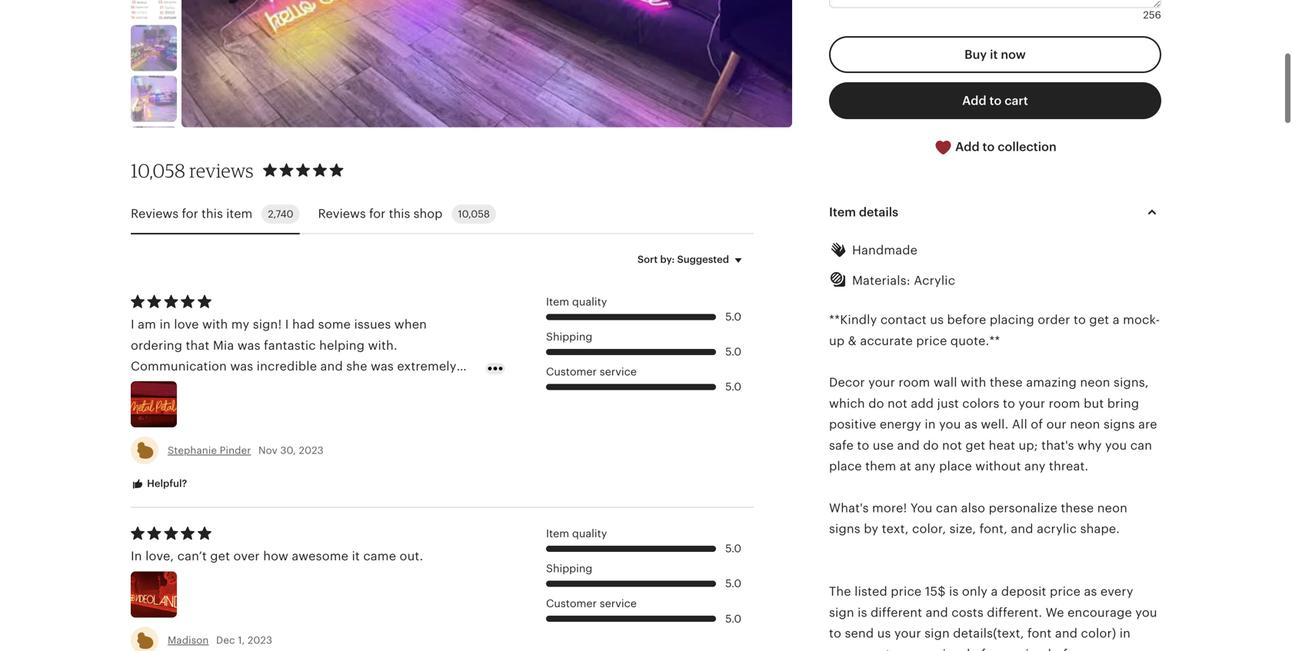 Task type: vqa. For each thing, say whether or not it's contained in the screenshot.
'Buy' related to Buy together, get free shipping
no



Task type: describe. For each thing, give the bounding box(es) containing it.
buy
[[965, 48, 987, 61]]

shape.
[[1081, 522, 1120, 536]]

stephanie pinder nov 30, 2023
[[168, 445, 324, 457]]

we
[[1046, 606, 1065, 620]]

by:
[[660, 254, 675, 266]]

2,740
[[268, 208, 294, 220]]

item quality for madison dec 1, 2023
[[546, 528, 607, 540]]

2 any from the left
[[1025, 460, 1046, 474]]

with
[[961, 376, 987, 390]]

which
[[829, 397, 865, 411]]

2 5.0 from the top
[[726, 346, 742, 358]]

reviews for reviews for this item
[[131, 207, 179, 221]]

what's
[[829, 502, 869, 515]]

materials:
[[852, 274, 911, 288]]

font
[[1028, 627, 1052, 641]]

placing
[[990, 313, 1035, 327]]

add for add to cart
[[963, 94, 987, 108]]

you inside the listed price 15$ is only a deposit price as every sign is different and costs different. we encourage you to send us your sign details(text, font and color) in message to see a visual of your sign bef
[[1136, 606, 1158, 620]]

reviews
[[189, 159, 254, 182]]

our
[[1047, 418, 1067, 432]]

add
[[911, 397, 934, 411]]

1,
[[238, 635, 245, 647]]

you
[[911, 502, 933, 515]]

in
[[131, 550, 142, 564]]

quality for dec 1, 2023
[[572, 528, 607, 540]]

1 horizontal spatial do
[[923, 439, 939, 453]]

signs,
[[1114, 376, 1149, 390]]

can inside what's more! you can also personalize these neon signs by text, color, size, font, and acrylic shape.
[[936, 502, 958, 515]]

mock-
[[1123, 313, 1160, 327]]

us inside the '**kindly contact us before placing order to get a mock- up & accurate price quote.**'
[[930, 313, 944, 327]]

to left collection
[[983, 140, 995, 154]]

shipping for madison dec 1, 2023
[[546, 563, 593, 575]]

size,
[[950, 522, 977, 536]]

1 vertical spatial 2023
[[248, 635, 272, 647]]

deposit
[[1002, 585, 1047, 599]]

1 vertical spatial sign
[[925, 627, 950, 641]]

and inside decor your room wall with these amazing neon signs, which do not add just colors to your room but bring positive energy in you as well. all of our neon signs are safe to use and do not get heat up; that's why you can place them at any place without any threat.
[[897, 439, 920, 453]]

price inside the '**kindly contact us before placing order to get a mock- up & accurate price quote.**'
[[917, 334, 947, 348]]

energy
[[880, 418, 922, 432]]

in love, can't get over how awesome it came out.
[[131, 550, 423, 564]]

neon for these
[[1098, 502, 1128, 515]]

these inside decor your room wall with these amazing neon signs, which do not add just colors to your room but bring positive energy in you as well. all of our neon signs are safe to use and do not get heat up; that's why you can place them at any place without any threat.
[[990, 376, 1023, 390]]

0 vertical spatial sign
[[829, 606, 855, 620]]

font,
[[980, 522, 1008, 536]]

color,
[[912, 522, 946, 536]]

3 5.0 from the top
[[726, 381, 742, 393]]

price up different
[[891, 585, 922, 599]]

in inside decor your room wall with these amazing neon signs, which do not add just colors to your room but bring positive energy in you as well. all of our neon signs are safe to use and do not get heat up; that's why you can place them at any place without any threat.
[[925, 418, 936, 432]]

acrylic
[[914, 274, 956, 288]]

at
[[900, 460, 912, 474]]

that's
[[1042, 439, 1075, 453]]

decor your room wall with these amazing neon signs, which do not add just colors to your room but bring positive energy in you as well. all of our neon signs are safe to use and do not get heat up; that's why you can place them at any place without any threat.
[[829, 376, 1158, 474]]

customer service for stephanie pinder nov 30, 2023
[[546, 366, 637, 378]]

item for madison dec 1, 2023
[[546, 528, 569, 540]]

as inside the listed price 15$ is only a deposit price as every sign is different and costs different. we encourage you to send us your sign details(text, font and color) in message to see a visual of your sign bef
[[1084, 585, 1098, 599]]

15$
[[925, 585, 946, 599]]

0 vertical spatial do
[[869, 397, 884, 411]]

threat.
[[1049, 460, 1089, 474]]

1 5.0 from the top
[[726, 311, 742, 323]]

10,058 for 10,058 reviews
[[131, 159, 186, 182]]

in inside the listed price 15$ is only a deposit price as every sign is different and costs different. we encourage you to send us your sign details(text, font and color) in message to see a visual of your sign bef
[[1120, 627, 1131, 641]]

use
[[873, 439, 894, 453]]

encourage
[[1068, 606, 1132, 620]]

see
[[902, 648, 923, 652]]

bring
[[1108, 397, 1140, 411]]

text,
[[882, 522, 909, 536]]

get inside decor your room wall with these amazing neon signs, which do not add just colors to your room but bring positive energy in you as well. all of our neon signs are safe to use and do not get heat up; that's why you can place them at any place without any threat.
[[966, 439, 986, 453]]

service for stephanie pinder nov 30, 2023
[[600, 366, 637, 378]]

only
[[962, 585, 988, 599]]

of inside the listed price 15$ is only a deposit price as every sign is different and costs different. we encourage you to send us your sign details(text, font and color) in message to see a visual of your sign bef
[[974, 648, 986, 652]]

view details of this review photo by stephanie pinder image
[[131, 382, 177, 428]]

safe
[[829, 439, 854, 453]]

over
[[234, 550, 260, 564]]

colors
[[963, 397, 1000, 411]]

1 vertical spatial not
[[942, 439, 962, 453]]

item details button
[[816, 194, 1176, 231]]

**kindly contact us before placing order to get a mock- up & accurate price quote.**
[[829, 313, 1160, 348]]

signs inside decor your room wall with these amazing neon signs, which do not add just colors to your room but bring positive energy in you as well. all of our neon signs are safe to use and do not get heat up; that's why you can place them at any place without any threat.
[[1104, 418, 1135, 432]]

also
[[961, 502, 986, 515]]

item
[[226, 207, 253, 221]]

**kindly
[[829, 313, 877, 327]]

out.
[[400, 550, 423, 564]]

helpful? button
[[119, 470, 199, 499]]

how
[[263, 550, 289, 564]]

madison link
[[168, 635, 209, 647]]

0 vertical spatial 2023
[[299, 445, 324, 457]]

2 horizontal spatial sign
[[1020, 648, 1045, 652]]

buy it now
[[965, 48, 1026, 61]]

by
[[864, 522, 879, 536]]

them
[[866, 460, 897, 474]]

different.
[[987, 606, 1043, 620]]

reviews for this shop
[[318, 207, 443, 221]]

every
[[1101, 585, 1134, 599]]

now
[[1001, 48, 1026, 61]]

sort
[[638, 254, 658, 266]]

madison
[[168, 635, 209, 647]]

of inside decor your room wall with these amazing neon signs, which do not add just colors to your room but bring positive energy in you as well. all of our neon signs are safe to use and do not get heat up; that's why you can place them at any place without any threat.
[[1031, 418, 1043, 432]]

message
[[829, 648, 883, 652]]

before
[[947, 313, 987, 327]]

buy it now button
[[829, 36, 1162, 73]]

positive
[[829, 418, 877, 432]]

this for shop
[[389, 207, 410, 221]]

custom neon sign neon sign unique personalized gifts image 8 image
[[131, 76, 177, 122]]

accurate
[[860, 334, 913, 348]]

add to collection button
[[829, 128, 1162, 166]]



Task type: locate. For each thing, give the bounding box(es) containing it.
add to cart button
[[829, 82, 1162, 119]]

0 horizontal spatial do
[[869, 397, 884, 411]]

0 vertical spatial service
[[600, 366, 637, 378]]

1 vertical spatial room
[[1049, 397, 1081, 411]]

and down we
[[1055, 627, 1078, 641]]

0 vertical spatial a
[[1113, 313, 1120, 327]]

0 vertical spatial customer
[[546, 366, 597, 378]]

1 vertical spatial shipping
[[546, 563, 593, 575]]

1 item quality from the top
[[546, 296, 607, 308]]

1 place from the left
[[829, 460, 862, 474]]

handmade
[[852, 244, 918, 258]]

1 vertical spatial us
[[878, 627, 891, 641]]

price down contact
[[917, 334, 947, 348]]

0 horizontal spatial reviews
[[131, 207, 179, 221]]

1 horizontal spatial you
[[1106, 439, 1127, 453]]

as up encourage
[[1084, 585, 1098, 599]]

0 horizontal spatial sign
[[829, 606, 855, 620]]

1 horizontal spatial get
[[966, 439, 986, 453]]

sign down font on the bottom of page
[[1020, 648, 1045, 652]]

2 customer service from the top
[[546, 598, 637, 610]]

1 horizontal spatial these
[[1061, 502, 1094, 515]]

for
[[182, 207, 198, 221], [369, 207, 386, 221]]

item quality for stephanie pinder nov 30, 2023
[[546, 296, 607, 308]]

1 vertical spatial of
[[974, 648, 986, 652]]

1 vertical spatial service
[[600, 598, 637, 610]]

1 horizontal spatial 10,058
[[458, 208, 490, 220]]

quote.**
[[951, 334, 1001, 348]]

0 horizontal spatial for
[[182, 207, 198, 221]]

2 vertical spatial get
[[210, 550, 230, 564]]

not down just
[[942, 439, 962, 453]]

0 vertical spatial as
[[965, 418, 978, 432]]

neon for amazing
[[1080, 376, 1111, 390]]

to left "cart"
[[990, 94, 1002, 108]]

reviews
[[131, 207, 179, 221], [318, 207, 366, 221]]

0 horizontal spatial this
[[202, 207, 223, 221]]

get left heat
[[966, 439, 986, 453]]

2 reviews from the left
[[318, 207, 366, 221]]

nov
[[259, 445, 278, 457]]

1 horizontal spatial for
[[369, 207, 386, 221]]

amazing
[[1027, 376, 1077, 390]]

1 horizontal spatial signs
[[1104, 418, 1135, 432]]

neon up the but
[[1080, 376, 1111, 390]]

service for madison dec 1, 2023
[[600, 598, 637, 610]]

1 vertical spatial you
[[1106, 439, 1127, 453]]

any down up;
[[1025, 460, 1046, 474]]

2 item quality from the top
[[546, 528, 607, 540]]

1 horizontal spatial sign
[[925, 627, 950, 641]]

2 service from the top
[[600, 598, 637, 610]]

decor
[[829, 376, 865, 390]]

for for shop
[[369, 207, 386, 221]]

you right encourage
[[1136, 606, 1158, 620]]

signs down what's
[[829, 522, 861, 536]]

2 shipping from the top
[[546, 563, 593, 575]]

stephanie
[[168, 445, 217, 457]]

0 vertical spatial can
[[1131, 439, 1153, 453]]

custom neon sign neon sign unique personalized gifts image 7 image
[[131, 25, 177, 71]]

10,058 for 10,058
[[458, 208, 490, 220]]

add left "cart"
[[963, 94, 987, 108]]

0 horizontal spatial 2023
[[248, 635, 272, 647]]

customer service
[[546, 366, 637, 378], [546, 598, 637, 610]]

2 quality from the top
[[572, 528, 607, 540]]

1 vertical spatial neon
[[1070, 418, 1101, 432]]

0 horizontal spatial get
[[210, 550, 230, 564]]

neon inside what's more! you can also personalize these neon signs by text, color, size, font, and acrylic shape.
[[1098, 502, 1128, 515]]

more!
[[872, 502, 907, 515]]

1 horizontal spatial can
[[1131, 439, 1153, 453]]

1 horizontal spatial of
[[1031, 418, 1043, 432]]

tab list
[[131, 195, 754, 234]]

and down personalize
[[1011, 522, 1034, 536]]

details
[[859, 206, 899, 219]]

1 vertical spatial customer
[[546, 598, 597, 610]]

shipping
[[546, 331, 593, 343], [546, 563, 593, 575]]

it left came
[[352, 550, 360, 564]]

2 vertical spatial a
[[926, 648, 933, 652]]

room up add
[[899, 376, 931, 390]]

the
[[829, 585, 851, 599]]

to left use
[[857, 439, 870, 453]]

is right 15$
[[949, 585, 959, 599]]

add
[[963, 94, 987, 108], [956, 140, 980, 154]]

0 vertical spatial us
[[930, 313, 944, 327]]

a left mock-
[[1113, 313, 1120, 327]]

do down add
[[923, 439, 939, 453]]

1 horizontal spatial not
[[942, 439, 962, 453]]

your right decor at the right of page
[[869, 376, 896, 390]]

add to collection
[[953, 140, 1057, 154]]

add for add to collection
[[956, 140, 980, 154]]

2 horizontal spatial get
[[1090, 313, 1110, 327]]

1 vertical spatial add
[[956, 140, 980, 154]]

add to cart
[[963, 94, 1029, 108]]

1 horizontal spatial reviews
[[318, 207, 366, 221]]

add down add to cart
[[956, 140, 980, 154]]

10,058 reviews
[[131, 159, 254, 182]]

sort by: suggested
[[638, 254, 729, 266]]

0 vertical spatial quality
[[572, 296, 607, 308]]

customer
[[546, 366, 597, 378], [546, 598, 597, 610]]

it right buy
[[990, 48, 998, 61]]

to up all
[[1003, 397, 1016, 411]]

1 vertical spatial item
[[546, 296, 569, 308]]

what's more! you can also personalize these neon signs by text, color, size, font, and acrylic shape.
[[829, 502, 1128, 536]]

customer service for madison dec 1, 2023
[[546, 598, 637, 610]]

costs
[[952, 606, 984, 620]]

these up acrylic
[[1061, 502, 1094, 515]]

30,
[[280, 445, 296, 457]]

this
[[202, 207, 223, 221], [389, 207, 410, 221]]

1 vertical spatial can
[[936, 502, 958, 515]]

0 horizontal spatial room
[[899, 376, 931, 390]]

1 vertical spatial 10,058
[[458, 208, 490, 220]]

room
[[899, 376, 931, 390], [1049, 397, 1081, 411]]

0 vertical spatial not
[[888, 397, 908, 411]]

0 vertical spatial signs
[[1104, 418, 1135, 432]]

came
[[363, 550, 396, 564]]

a right see
[[926, 648, 933, 652]]

2 customer from the top
[[546, 598, 597, 610]]

0 horizontal spatial any
[[915, 460, 936, 474]]

as down colors
[[965, 418, 978, 432]]

2023 right 1,
[[248, 635, 272, 647]]

1 vertical spatial quality
[[572, 528, 607, 540]]

your up see
[[895, 627, 921, 641]]

neon up why
[[1070, 418, 1101, 432]]

any right at
[[915, 460, 936, 474]]

0 horizontal spatial place
[[829, 460, 862, 474]]

0 vertical spatial you
[[939, 418, 961, 432]]

is up send
[[858, 606, 868, 620]]

0 vertical spatial of
[[1031, 418, 1043, 432]]

1 vertical spatial these
[[1061, 502, 1094, 515]]

dec
[[216, 635, 235, 647]]

sign up visual
[[925, 627, 950, 641]]

it
[[990, 48, 998, 61], [352, 550, 360, 564]]

a right only
[[991, 585, 998, 599]]

1 horizontal spatial place
[[940, 460, 972, 474]]

a
[[1113, 313, 1120, 327], [991, 585, 998, 599], [926, 648, 933, 652]]

not
[[888, 397, 908, 411], [942, 439, 962, 453]]

well.
[[981, 418, 1009, 432]]

6 5.0 from the top
[[726, 613, 742, 625]]

1 this from the left
[[202, 207, 223, 221]]

1 reviews from the left
[[131, 207, 179, 221]]

1 vertical spatial as
[[1084, 585, 1098, 599]]

10,058
[[131, 159, 186, 182], [458, 208, 490, 220]]

shipping for stephanie pinder nov 30, 2023
[[546, 331, 593, 343]]

and up at
[[897, 439, 920, 453]]

quality for nov 30, 2023
[[572, 296, 607, 308]]

contact
[[881, 313, 927, 327]]

different
[[871, 606, 923, 620]]

1 vertical spatial a
[[991, 585, 998, 599]]

reviews right the 2,740
[[318, 207, 366, 221]]

0 horizontal spatial 10,058
[[131, 159, 186, 182]]

just
[[937, 397, 959, 411]]

0 horizontal spatial us
[[878, 627, 891, 641]]

madison dec 1, 2023
[[168, 635, 272, 647]]

2 horizontal spatial you
[[1136, 606, 1158, 620]]

signs inside what's more! you can also personalize these neon signs by text, color, size, font, and acrylic shape.
[[829, 522, 861, 536]]

1 quality from the top
[[572, 296, 607, 308]]

1 customer service from the top
[[546, 366, 637, 378]]

0 horizontal spatial is
[[858, 606, 868, 620]]

to left see
[[886, 648, 898, 652]]

customer for madison dec 1, 2023
[[546, 598, 597, 610]]

2 this from the left
[[389, 207, 410, 221]]

0 horizontal spatial not
[[888, 397, 908, 411]]

it inside button
[[990, 48, 998, 61]]

stephanie pinder link
[[168, 445, 251, 457]]

reviews for this item
[[131, 207, 253, 221]]

wall
[[934, 376, 958, 390]]

1 horizontal spatial as
[[1084, 585, 1098, 599]]

4 5.0 from the top
[[726, 543, 742, 555]]

10,058 right shop
[[458, 208, 490, 220]]

1 vertical spatial in
[[1120, 627, 1131, 641]]

item details
[[829, 206, 899, 219]]

0 horizontal spatial of
[[974, 648, 986, 652]]

and inside what's more! you can also personalize these neon signs by text, color, size, font, and acrylic shape.
[[1011, 522, 1034, 536]]

your up all
[[1019, 397, 1046, 411]]

1 vertical spatial customer service
[[546, 598, 637, 610]]

0 vertical spatial 10,058
[[131, 159, 186, 182]]

suggested
[[677, 254, 729, 266]]

1 horizontal spatial 2023
[[299, 445, 324, 457]]

0 vertical spatial shipping
[[546, 331, 593, 343]]

2 vertical spatial item
[[546, 528, 569, 540]]

up
[[829, 334, 845, 348]]

for for item
[[182, 207, 198, 221]]

sign down "the"
[[829, 606, 855, 620]]

reviews for reviews for this shop
[[318, 207, 366, 221]]

1 customer from the top
[[546, 366, 597, 378]]

this for item
[[202, 207, 223, 221]]

up;
[[1019, 439, 1038, 453]]

item quality
[[546, 296, 607, 308], [546, 528, 607, 540]]

visual
[[936, 648, 971, 652]]

item inside dropdown button
[[829, 206, 856, 219]]

0 vertical spatial get
[[1090, 313, 1110, 327]]

this left shop
[[389, 207, 410, 221]]

2 vertical spatial sign
[[1020, 648, 1045, 652]]

can down are
[[1131, 439, 1153, 453]]

room up our
[[1049, 397, 1081, 411]]

1 vertical spatial it
[[352, 550, 360, 564]]

1 service from the top
[[600, 366, 637, 378]]

1 horizontal spatial it
[[990, 48, 998, 61]]

1 vertical spatial do
[[923, 439, 939, 453]]

do
[[869, 397, 884, 411], [923, 439, 939, 453]]

for left shop
[[369, 207, 386, 221]]

1 vertical spatial is
[[858, 606, 868, 620]]

you down just
[[939, 418, 961, 432]]

details(text,
[[953, 627, 1024, 641]]

1 vertical spatial item quality
[[546, 528, 607, 540]]

1 horizontal spatial a
[[991, 585, 998, 599]]

0 vertical spatial item quality
[[546, 296, 607, 308]]

1 vertical spatial signs
[[829, 522, 861, 536]]

2 horizontal spatial a
[[1113, 313, 1120, 327]]

materials: acrylic
[[852, 274, 956, 288]]

as inside decor your room wall with these amazing neon signs, which do not add just colors to your room but bring positive energy in you as well. all of our neon signs are safe to use and do not get heat up; that's why you can place them at any place without any threat.
[[965, 418, 978, 432]]

item
[[829, 206, 856, 219], [546, 296, 569, 308], [546, 528, 569, 540]]

0 horizontal spatial a
[[926, 648, 933, 652]]

in
[[925, 418, 936, 432], [1120, 627, 1131, 641]]

the listed price 15$ is only a deposit price as every sign is different and costs different. we encourage you to send us your sign details(text, font and color) in message to see a visual of your sign bef
[[829, 585, 1158, 652]]

0 vertical spatial these
[[990, 376, 1023, 390]]

collection
[[998, 140, 1057, 154]]

0 vertical spatial in
[[925, 418, 936, 432]]

in down add
[[925, 418, 936, 432]]

256
[[1144, 9, 1162, 21]]

0 horizontal spatial signs
[[829, 522, 861, 536]]

signs down bring
[[1104, 418, 1135, 432]]

view details of this review photo by madison image
[[131, 572, 177, 618]]

us down different
[[878, 627, 891, 641]]

your
[[869, 376, 896, 390], [1019, 397, 1046, 411], [895, 627, 921, 641], [990, 648, 1016, 652]]

of down details(text,
[[974, 648, 986, 652]]

you right why
[[1106, 439, 1127, 453]]

item for stephanie pinder nov 30, 2023
[[546, 296, 569, 308]]

signs
[[1104, 418, 1135, 432], [829, 522, 861, 536]]

to
[[990, 94, 1002, 108], [983, 140, 995, 154], [1074, 313, 1086, 327], [1003, 397, 1016, 411], [857, 439, 870, 453], [829, 627, 842, 641], [886, 648, 898, 652]]

to right order
[[1074, 313, 1086, 327]]

of right all
[[1031, 418, 1043, 432]]

not up energy
[[888, 397, 908, 411]]

get left the over
[[210, 550, 230, 564]]

can inside decor your room wall with these amazing neon signs, which do not add just colors to your room but bring positive energy in you as well. all of our neon signs are safe to use and do not get heat up; that's why you can place them at any place without any threat.
[[1131, 439, 1153, 453]]

your down details(text,
[[990, 648, 1016, 652]]

0 horizontal spatial it
[[352, 550, 360, 564]]

1 any from the left
[[915, 460, 936, 474]]

love,
[[145, 550, 174, 564]]

5 5.0 from the top
[[726, 578, 742, 590]]

2 vertical spatial you
[[1136, 606, 1158, 620]]

0 horizontal spatial these
[[990, 376, 1023, 390]]

10,058 up reviews for this item
[[131, 159, 186, 182]]

to inside the '**kindly contact us before placing order to get a mock- up & accurate price quote.**'
[[1074, 313, 1086, 327]]

as
[[965, 418, 978, 432], [1084, 585, 1098, 599]]

0 vertical spatial customer service
[[546, 366, 637, 378]]

personalize
[[989, 502, 1058, 515]]

us inside the listed price 15$ is only a deposit price as every sign is different and costs different. we encourage you to send us your sign details(text, font and color) in message to see a visual of your sign bef
[[878, 627, 891, 641]]

us left the 'before'
[[930, 313, 944, 327]]

2023
[[299, 445, 324, 457], [248, 635, 272, 647]]

are
[[1139, 418, 1158, 432]]

&
[[848, 334, 857, 348]]

awesome
[[292, 550, 349, 564]]

2 for from the left
[[369, 207, 386, 221]]

1 vertical spatial get
[[966, 439, 986, 453]]

1 horizontal spatial us
[[930, 313, 944, 327]]

tab list containing reviews for this item
[[131, 195, 754, 234]]

send
[[845, 627, 874, 641]]

any
[[915, 460, 936, 474], [1025, 460, 1046, 474]]

0 vertical spatial room
[[899, 376, 931, 390]]

2023 right "30,"
[[299, 445, 324, 457]]

place left 'without'
[[940, 460, 972, 474]]

price up we
[[1050, 585, 1081, 599]]

0 horizontal spatial you
[[939, 418, 961, 432]]

neon up shape.
[[1098, 502, 1128, 515]]

1 for from the left
[[182, 207, 198, 221]]

place down safe
[[829, 460, 862, 474]]

pinder
[[220, 445, 251, 457]]

0 horizontal spatial in
[[925, 418, 936, 432]]

this left item
[[202, 207, 223, 221]]

helpful?
[[145, 478, 187, 490]]

without
[[976, 460, 1021, 474]]

2 place from the left
[[940, 460, 972, 474]]

get left mock-
[[1090, 313, 1110, 327]]

for down 10,058 reviews
[[182, 207, 198, 221]]

5.0
[[726, 311, 742, 323], [726, 346, 742, 358], [726, 381, 742, 393], [726, 543, 742, 555], [726, 578, 742, 590], [726, 613, 742, 625]]

to left send
[[829, 627, 842, 641]]

you
[[939, 418, 961, 432], [1106, 439, 1127, 453], [1136, 606, 1158, 620]]

get inside the '**kindly contact us before placing order to get a mock- up & accurate price quote.**'
[[1090, 313, 1110, 327]]

1 shipping from the top
[[546, 331, 593, 343]]

get
[[1090, 313, 1110, 327], [966, 439, 986, 453], [210, 550, 230, 564]]

a inside the '**kindly contact us before placing order to get a mock- up & accurate price quote.**'
[[1113, 313, 1120, 327]]

but
[[1084, 397, 1104, 411]]

these inside what's more! you can also personalize these neon signs by text, color, size, font, and acrylic shape.
[[1061, 502, 1094, 515]]

0 vertical spatial add
[[963, 94, 987, 108]]

all
[[1012, 418, 1028, 432]]

customer for stephanie pinder nov 30, 2023
[[546, 366, 597, 378]]

cart
[[1005, 94, 1029, 108]]

these right with
[[990, 376, 1023, 390]]

in right color)
[[1120, 627, 1131, 641]]

listed
[[855, 585, 888, 599]]

1 horizontal spatial this
[[389, 207, 410, 221]]

and down 15$
[[926, 606, 949, 620]]

2 vertical spatial neon
[[1098, 502, 1128, 515]]

us
[[930, 313, 944, 327], [878, 627, 891, 641]]

price
[[917, 334, 947, 348], [891, 585, 922, 599], [1050, 585, 1081, 599]]

reviews down 10,058 reviews
[[131, 207, 179, 221]]

can right you at the right of page
[[936, 502, 958, 515]]

0 vertical spatial item
[[829, 206, 856, 219]]

do right which
[[869, 397, 884, 411]]

0 vertical spatial is
[[949, 585, 959, 599]]

shop
[[414, 207, 443, 221]]

0 vertical spatial it
[[990, 48, 998, 61]]



